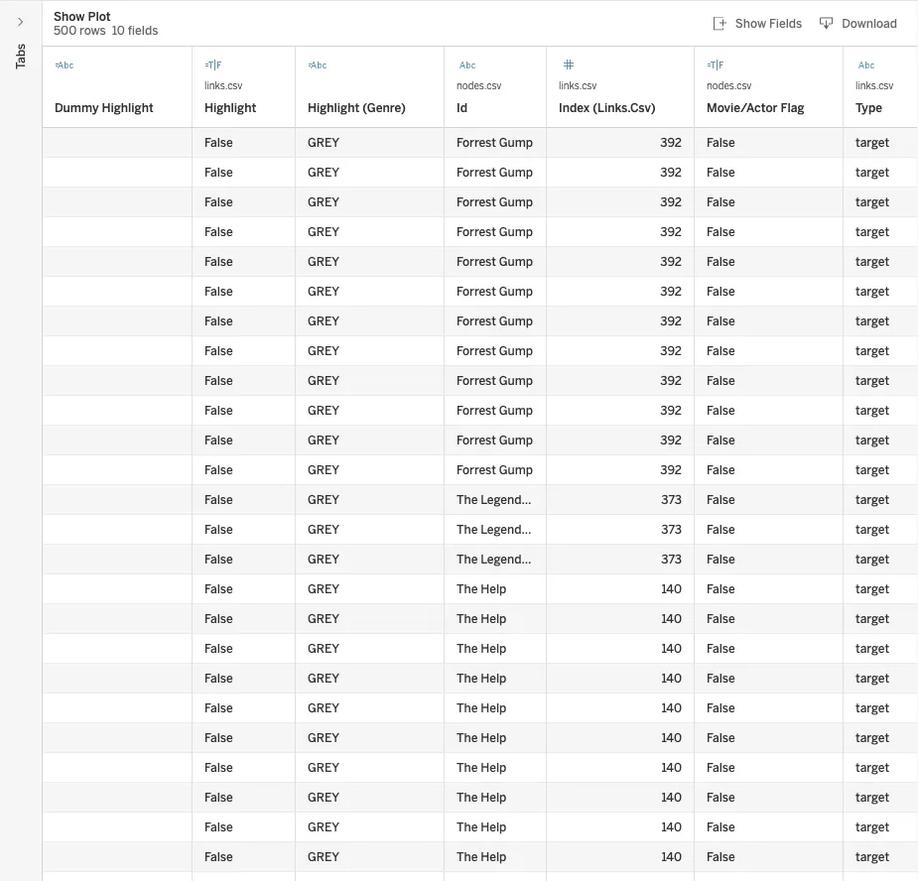 Task type: describe. For each thing, give the bounding box(es) containing it.
11 392 from the top
[[660, 433, 682, 448]]

10 target from the top
[[856, 404, 890, 418]]

2 grey from the top
[[308, 165, 340, 180]]

10 the help from the top
[[457, 850, 507, 865]]

7 140 from the top
[[662, 761, 682, 775]]

string image for type
[[856, 56, 876, 75]]

18 target from the top
[[856, 642, 890, 656]]

number image
[[559, 56, 579, 75]]

of for 15th row from the top of the view data table grid
[[524, 552, 536, 567]]

forrest for 2nd row from the top of the view data table grid
[[457, 165, 496, 180]]

3 grey from the top
[[308, 195, 340, 209]]

13 target from the top
[[856, 493, 890, 507]]

18 grey from the top
[[308, 642, 340, 656]]

forrest for 12th row from the top of the view data table grid
[[457, 463, 496, 477]]

7 392 from the top
[[660, 314, 682, 329]]

forrest for 17th row from the bottom of the view data table grid
[[457, 404, 496, 418]]

9 grey from the top
[[308, 374, 340, 388]]

boolean image
[[204, 56, 224, 75]]

19 row from the top
[[43, 664, 918, 694]]

1 row group from the top
[[43, 128, 918, 426]]

links.csv for highlight
[[204, 79, 243, 91]]

10 gump from the top
[[499, 404, 533, 418]]

3 373 from the top
[[661, 552, 682, 567]]

nodes.csv movie/actor flag
[[707, 79, 805, 115]]

19 target from the top
[[856, 672, 890, 686]]

7 help from the top
[[481, 761, 507, 775]]

6 help from the top
[[481, 731, 507, 745]]

4 target from the top
[[856, 225, 890, 239]]

2 target from the top
[[856, 165, 890, 180]]

plot
[[88, 9, 111, 23]]

9 the from the top
[[457, 731, 478, 745]]

2 the from the top
[[457, 523, 478, 537]]

14 grey from the top
[[308, 523, 340, 537]]

7 grey from the top
[[308, 314, 340, 329]]

7 the help from the top
[[457, 761, 507, 775]]

9 forrest gump from the top
[[457, 374, 533, 388]]

25 row from the top
[[43, 843, 918, 873]]

fields
[[128, 23, 158, 38]]

8 140 from the top
[[662, 791, 682, 805]]

1 1900 from the top
[[539, 493, 567, 507]]

12 target from the top
[[856, 463, 890, 477]]

18 row from the top
[[43, 634, 918, 664]]

1 legend from the top
[[481, 493, 522, 507]]

2 373 from the top
[[661, 523, 682, 537]]

12 gump from the top
[[499, 463, 533, 477]]

8 help from the top
[[481, 791, 507, 805]]

15 target from the top
[[856, 552, 890, 567]]

index
[[559, 101, 590, 115]]

dummy highlight
[[55, 101, 154, 115]]

11 grey from the top
[[308, 433, 340, 448]]

23 grey from the top
[[308, 791, 340, 805]]

21 target from the top
[[856, 731, 890, 745]]

3 row from the top
[[43, 188, 918, 217]]

4 140 from the top
[[662, 672, 682, 686]]

1 forrest gump from the top
[[457, 135, 533, 150]]

highlight (genre)
[[308, 101, 406, 115]]

14 target from the top
[[856, 523, 890, 537]]

24 row from the top
[[43, 813, 918, 843]]

11 forrest gump from the top
[[457, 433, 533, 448]]

4 the help from the top
[[457, 672, 507, 686]]

8 target from the top
[[856, 344, 890, 358]]

show fields
[[735, 16, 802, 31]]

8 392 from the top
[[660, 344, 682, 358]]

nodes.csv for movie/actor
[[707, 79, 752, 91]]

1 gump from the top
[[499, 135, 533, 150]]

10
[[112, 23, 125, 38]]

3 392 from the top
[[660, 195, 682, 209]]

fields
[[769, 16, 802, 31]]

20 grey from the top
[[308, 701, 340, 716]]

5 140 from the top
[[662, 701, 682, 716]]

6 grey from the top
[[308, 284, 340, 299]]

2 1900 from the top
[[539, 523, 567, 537]]

rows
[[80, 23, 106, 38]]

20 target from the top
[[856, 701, 890, 716]]

16 row from the top
[[43, 575, 918, 605]]

6 target from the top
[[856, 284, 890, 299]]

show for show fields
[[735, 16, 766, 31]]

view data table grid
[[43, 47, 918, 881]]

5 the help from the top
[[457, 701, 507, 716]]

24 target from the top
[[856, 820, 890, 835]]

6 the help from the top
[[457, 731, 507, 745]]

show plot 500 rows  10 fields
[[54, 9, 158, 38]]

links.csv index (links.csv)
[[559, 79, 656, 115]]

21 row from the top
[[43, 724, 918, 753]]

show fields button
[[705, 10, 811, 36]]

forrest for 24th row from the bottom
[[457, 195, 496, 209]]

12 the from the top
[[457, 820, 478, 835]]

9 392 from the top
[[660, 374, 682, 388]]

10 row from the top
[[43, 396, 918, 426]]

17 row from the top
[[43, 605, 918, 634]]

5 the from the top
[[457, 612, 478, 626]]

8 grey from the top
[[308, 344, 340, 358]]

3 1900 from the top
[[539, 552, 567, 567]]

3 target from the top
[[856, 195, 890, 209]]

6 gump from the top
[[499, 284, 533, 299]]

3 gump from the top
[[499, 195, 533, 209]]

16 grey from the top
[[308, 582, 340, 597]]

forrest for 19th row from the bottom of the view data table grid
[[457, 344, 496, 358]]

10 help from the top
[[481, 850, 507, 865]]

15 row from the top
[[43, 545, 918, 575]]

25 target from the top
[[856, 850, 890, 865]]

of for 14th row from the bottom
[[524, 493, 536, 507]]



Task type: vqa. For each thing, say whether or not it's contained in the screenshot.


Task type: locate. For each thing, give the bounding box(es) containing it.
16 target from the top
[[856, 582, 890, 597]]

12 row from the top
[[43, 456, 918, 485]]

4 the from the top
[[457, 582, 478, 597]]

11 row from the top
[[43, 426, 918, 456]]

nodes.csv
[[457, 79, 502, 91], [707, 79, 752, 91]]

highlight
[[102, 101, 154, 115], [204, 101, 256, 115], [308, 101, 360, 115]]

0 horizontal spatial string image
[[55, 56, 74, 75]]

2 horizontal spatial highlight
[[308, 101, 360, 115]]

2 392 from the top
[[660, 165, 682, 180]]

0 horizontal spatial nodes.csv
[[457, 79, 502, 91]]

legend
[[481, 493, 522, 507], [481, 523, 522, 537], [481, 552, 522, 567]]

flag
[[781, 101, 805, 115]]

links.csv down number icon
[[559, 79, 597, 91]]

3 links.csv from the left
[[856, 79, 894, 91]]

string image down the 500
[[55, 56, 74, 75]]

nodes.csv down boolean icon
[[707, 79, 752, 91]]

9 140 from the top
[[662, 820, 682, 835]]

3 the help from the top
[[457, 642, 507, 656]]

0 horizontal spatial links.csv
[[204, 79, 243, 91]]

of
[[524, 493, 536, 507], [524, 523, 536, 537], [524, 552, 536, 567]]

show inside 'show plot 500 rows  10 fields'
[[54, 9, 85, 23]]

forrest for 18th row from the bottom of the view data table grid
[[457, 374, 496, 388]]

string image
[[55, 56, 74, 75], [457, 56, 476, 75], [856, 56, 876, 75]]

6 140 from the top
[[662, 731, 682, 745]]

grey
[[308, 135, 340, 150], [308, 165, 340, 180], [308, 195, 340, 209], [308, 225, 340, 239], [308, 255, 340, 269], [308, 284, 340, 299], [308, 314, 340, 329], [308, 344, 340, 358], [308, 374, 340, 388], [308, 404, 340, 418], [308, 433, 340, 448], [308, 463, 340, 477], [308, 493, 340, 507], [308, 523, 340, 537], [308, 552, 340, 567], [308, 582, 340, 597], [308, 612, 340, 626], [308, 642, 340, 656], [308, 672, 340, 686], [308, 701, 340, 716], [308, 731, 340, 745], [308, 761, 340, 775], [308, 791, 340, 805], [308, 820, 340, 835], [308, 850, 340, 865]]

1 forrest from the top
[[457, 135, 496, 150]]

7 forrest from the top
[[457, 314, 496, 329]]

1 vertical spatial the legend of 1900
[[457, 523, 567, 537]]

12 392 from the top
[[660, 463, 682, 477]]

the
[[457, 493, 478, 507], [457, 523, 478, 537], [457, 552, 478, 567], [457, 582, 478, 597], [457, 612, 478, 626], [457, 642, 478, 656], [457, 672, 478, 686], [457, 701, 478, 716], [457, 731, 478, 745], [457, 761, 478, 775], [457, 791, 478, 805], [457, 820, 478, 835], [457, 850, 478, 865]]

highlight down string icon
[[308, 101, 360, 115]]

5 target from the top
[[856, 255, 890, 269]]

10 grey from the top
[[308, 404, 340, 418]]

8 the from the top
[[457, 701, 478, 716]]

2 vertical spatial legend
[[481, 552, 522, 567]]

1 row from the top
[[43, 128, 918, 158]]

2 highlight from the left
[[204, 101, 256, 115]]

forrest
[[457, 135, 496, 150], [457, 165, 496, 180], [457, 195, 496, 209], [457, 225, 496, 239], [457, 255, 496, 269], [457, 284, 496, 299], [457, 314, 496, 329], [457, 344, 496, 358], [457, 374, 496, 388], [457, 404, 496, 418], [457, 433, 496, 448], [457, 463, 496, 477]]

cell inside view data table grid
[[43, 873, 193, 881]]

forrest for 22th row from the bottom of the view data table grid
[[457, 255, 496, 269]]

1 vertical spatial legend
[[481, 523, 522, 537]]

5 forrest from the top
[[457, 255, 496, 269]]

string image for dummy highlight
[[55, 56, 74, 75]]

9 row from the top
[[43, 366, 918, 396]]

392
[[660, 135, 682, 150], [660, 165, 682, 180], [660, 195, 682, 209], [660, 225, 682, 239], [660, 255, 682, 269], [660, 284, 682, 299], [660, 314, 682, 329], [660, 344, 682, 358], [660, 374, 682, 388], [660, 404, 682, 418], [660, 433, 682, 448], [660, 463, 682, 477]]

13 the from the top
[[457, 850, 478, 865]]

show for show plot 500 rows  10 fields
[[54, 9, 85, 23]]

2 help from the top
[[481, 612, 507, 626]]

4 392 from the top
[[660, 225, 682, 239]]

1 highlight from the left
[[102, 101, 154, 115]]

(links.csv)
[[593, 101, 656, 115]]

links.csv for type
[[856, 79, 894, 91]]

nodes.csv for id
[[457, 79, 502, 91]]

links.csv down boolean image in the left top of the page
[[204, 79, 243, 91]]

1 vertical spatial of
[[524, 523, 536, 537]]

11 gump from the top
[[499, 433, 533, 448]]

show inside popup button
[[735, 16, 766, 31]]

1 horizontal spatial links.csv
[[559, 79, 597, 91]]

forrest for 21th row from the bottom of the view data table grid
[[457, 284, 496, 299]]

11 forrest from the top
[[457, 433, 496, 448]]

10 140 from the top
[[662, 850, 682, 865]]

2 row group from the top
[[43, 426, 918, 724]]

5 row from the top
[[43, 247, 918, 277]]

8 forrest gump from the top
[[457, 344, 533, 358]]

19 grey from the top
[[308, 672, 340, 686]]

7 row from the top
[[43, 307, 918, 337]]

false
[[204, 135, 233, 150], [707, 135, 735, 150], [204, 165, 233, 180], [707, 165, 735, 180], [204, 195, 233, 209], [707, 195, 735, 209], [204, 225, 233, 239], [707, 225, 735, 239], [204, 255, 233, 269], [707, 255, 735, 269], [204, 284, 233, 299], [707, 284, 735, 299], [204, 314, 233, 329], [707, 314, 735, 329], [204, 344, 233, 358], [707, 344, 735, 358], [204, 374, 233, 388], [707, 374, 735, 388], [204, 404, 233, 418], [707, 404, 735, 418], [204, 433, 233, 448], [707, 433, 735, 448], [204, 463, 233, 477], [707, 463, 735, 477], [204, 493, 233, 507], [707, 493, 735, 507], [204, 523, 233, 537], [707, 523, 735, 537], [204, 552, 233, 567], [707, 552, 735, 567], [204, 582, 233, 597], [707, 582, 735, 597], [204, 612, 233, 626], [707, 612, 735, 626], [204, 642, 233, 656], [707, 642, 735, 656], [204, 672, 233, 686], [707, 672, 735, 686], [204, 701, 233, 716], [707, 701, 735, 716], [204, 731, 233, 745], [707, 731, 735, 745], [204, 761, 233, 775], [707, 761, 735, 775], [204, 791, 233, 805], [707, 791, 735, 805], [204, 820, 233, 835], [707, 820, 735, 835], [204, 850, 233, 865], [707, 850, 735, 865]]

cell
[[43, 873, 193, 881]]

9 help from the top
[[481, 820, 507, 835]]

21 grey from the top
[[308, 731, 340, 745]]

1 horizontal spatial highlight
[[204, 101, 256, 115]]

tabs
[[14, 44, 28, 69]]

highlight for highlight (genre)
[[308, 101, 360, 115]]

2 vertical spatial 1900
[[539, 552, 567, 567]]

3 forrest from the top
[[457, 195, 496, 209]]

13 row from the top
[[43, 485, 918, 515]]

highlight down boolean image in the left top of the page
[[204, 101, 256, 115]]

1 horizontal spatial string image
[[457, 56, 476, 75]]

5 gump from the top
[[499, 255, 533, 269]]

0 horizontal spatial highlight
[[102, 101, 154, 115]]

nodes.csv id
[[457, 79, 502, 115]]

show left plot
[[54, 9, 85, 23]]

17 grey from the top
[[308, 612, 340, 626]]

6 forrest from the top
[[457, 284, 496, 299]]

0 vertical spatial the legend of 1900
[[457, 493, 567, 507]]

highlight for highlight
[[204, 101, 256, 115]]

2 row from the top
[[43, 158, 918, 188]]

0 vertical spatial of
[[524, 493, 536, 507]]

forrest for 26th row from the bottom
[[457, 135, 496, 150]]

3 legend from the top
[[481, 552, 522, 567]]

1 target from the top
[[856, 135, 890, 150]]

dummy
[[55, 101, 99, 115]]

row
[[43, 128, 918, 158], [43, 158, 918, 188], [43, 188, 918, 217], [43, 217, 918, 247], [43, 247, 918, 277], [43, 277, 918, 307], [43, 307, 918, 337], [43, 337, 918, 366], [43, 366, 918, 396], [43, 396, 918, 426], [43, 426, 918, 456], [43, 456, 918, 485], [43, 485, 918, 515], [43, 515, 918, 545], [43, 545, 918, 575], [43, 575, 918, 605], [43, 605, 918, 634], [43, 634, 918, 664], [43, 664, 918, 694], [43, 694, 918, 724], [43, 724, 918, 753], [43, 753, 918, 783], [43, 783, 918, 813], [43, 813, 918, 843], [43, 843, 918, 873], [43, 873, 918, 881]]

1 vertical spatial 373
[[661, 523, 682, 537]]

7 the from the top
[[457, 672, 478, 686]]

gump
[[499, 135, 533, 150], [499, 165, 533, 180], [499, 195, 533, 209], [499, 225, 533, 239], [499, 255, 533, 269], [499, 284, 533, 299], [499, 314, 533, 329], [499, 344, 533, 358], [499, 374, 533, 388], [499, 404, 533, 418], [499, 433, 533, 448], [499, 463, 533, 477]]

boolean image
[[707, 56, 727, 75]]

1 help from the top
[[481, 582, 507, 597]]

links.csv
[[204, 79, 243, 91], [559, 79, 597, 91], [856, 79, 894, 91]]

2 horizontal spatial string image
[[856, 56, 876, 75]]

show left fields
[[735, 16, 766, 31]]

10 the from the top
[[457, 761, 478, 775]]

forrest gump
[[457, 135, 533, 150], [457, 165, 533, 180], [457, 195, 533, 209], [457, 225, 533, 239], [457, 255, 533, 269], [457, 284, 533, 299], [457, 314, 533, 329], [457, 344, 533, 358], [457, 374, 533, 388], [457, 404, 533, 418], [457, 433, 533, 448], [457, 463, 533, 477]]

type
[[856, 101, 882, 115]]

0 horizontal spatial show
[[54, 9, 85, 23]]

1 horizontal spatial nodes.csv
[[707, 79, 752, 91]]

highlight right dummy
[[102, 101, 154, 115]]

help
[[481, 582, 507, 597], [481, 612, 507, 626], [481, 642, 507, 656], [481, 672, 507, 686], [481, 701, 507, 716], [481, 731, 507, 745], [481, 761, 507, 775], [481, 791, 507, 805], [481, 820, 507, 835], [481, 850, 507, 865]]

500
[[54, 23, 77, 38]]

nodes.csv up id
[[457, 79, 502, 91]]

id
[[457, 101, 468, 115]]

22 target from the top
[[856, 761, 890, 775]]

forrest for 20th row from the bottom
[[457, 314, 496, 329]]

2 the legend of 1900 from the top
[[457, 523, 567, 537]]

10 392 from the top
[[660, 404, 682, 418]]

show
[[54, 9, 85, 23], [735, 16, 766, 31]]

links.csv inside links.csv index (links.csv)
[[559, 79, 597, 91]]

2 vertical spatial of
[[524, 552, 536, 567]]

1900
[[539, 493, 567, 507], [539, 523, 567, 537], [539, 552, 567, 567]]

2 vertical spatial 373
[[661, 552, 682, 567]]

20 row from the top
[[43, 694, 918, 724]]

string image up 'type'
[[856, 56, 876, 75]]

string image
[[308, 56, 328, 75]]

the help
[[457, 582, 507, 597], [457, 612, 507, 626], [457, 642, 507, 656], [457, 672, 507, 686], [457, 701, 507, 716], [457, 731, 507, 745], [457, 761, 507, 775], [457, 791, 507, 805], [457, 820, 507, 835], [457, 850, 507, 865]]

3 help from the top
[[481, 642, 507, 656]]

4 row from the top
[[43, 217, 918, 247]]

1 horizontal spatial show
[[735, 16, 766, 31]]

3 string image from the left
[[856, 56, 876, 75]]

10 forrest gump from the top
[[457, 404, 533, 418]]

1 the legend of 1900 from the top
[[457, 493, 567, 507]]

forrest for 11th row from the top
[[457, 433, 496, 448]]

2 vertical spatial the legend of 1900
[[457, 552, 567, 567]]

14 row from the top
[[43, 515, 918, 545]]

1 the from the top
[[457, 493, 478, 507]]

5 help from the top
[[481, 701, 507, 716]]

1 vertical spatial 1900
[[539, 523, 567, 537]]

140
[[662, 582, 682, 597], [662, 612, 682, 626], [662, 642, 682, 656], [662, 672, 682, 686], [662, 701, 682, 716], [662, 731, 682, 745], [662, 761, 682, 775], [662, 791, 682, 805], [662, 820, 682, 835], [662, 850, 682, 865]]

5 forrest gump from the top
[[457, 255, 533, 269]]

0 vertical spatial 373
[[661, 493, 682, 507]]

0 vertical spatial legend
[[481, 493, 522, 507]]

1 373 from the top
[[661, 493, 682, 507]]

2 horizontal spatial links.csv
[[856, 79, 894, 91]]

7 target from the top
[[856, 314, 890, 329]]

(genre)
[[363, 101, 406, 115]]

1 the help from the top
[[457, 582, 507, 597]]

of for 14th row from the top of the view data table grid
[[524, 523, 536, 537]]

11 the from the top
[[457, 791, 478, 805]]

target
[[856, 135, 890, 150], [856, 165, 890, 180], [856, 195, 890, 209], [856, 225, 890, 239], [856, 255, 890, 269], [856, 284, 890, 299], [856, 314, 890, 329], [856, 344, 890, 358], [856, 374, 890, 388], [856, 404, 890, 418], [856, 433, 890, 448], [856, 463, 890, 477], [856, 493, 890, 507], [856, 523, 890, 537], [856, 552, 890, 567], [856, 582, 890, 597], [856, 612, 890, 626], [856, 642, 890, 656], [856, 672, 890, 686], [856, 701, 890, 716], [856, 731, 890, 745], [856, 761, 890, 775], [856, 791, 890, 805], [856, 820, 890, 835], [856, 850, 890, 865]]

2 string image from the left
[[457, 56, 476, 75]]

2 links.csv from the left
[[559, 79, 597, 91]]

3 the legend of 1900 from the top
[[457, 552, 567, 567]]

1 nodes.csv from the left
[[457, 79, 502, 91]]

2 legend from the top
[[481, 523, 522, 537]]

6 392 from the top
[[660, 284, 682, 299]]

links.csv up 'type'
[[856, 79, 894, 91]]

1 392 from the top
[[660, 135, 682, 150]]

nodes.csv inside nodes.csv movie/actor flag
[[707, 79, 752, 91]]

the legend of 1900
[[457, 493, 567, 507], [457, 523, 567, 537], [457, 552, 567, 567]]

string image up nodes.csv id
[[457, 56, 476, 75]]

row group
[[43, 128, 918, 426], [43, 426, 918, 724], [43, 724, 918, 881]]

9 gump from the top
[[499, 374, 533, 388]]

26 row from the top
[[43, 873, 918, 881]]

forrest for fourth row from the top of the view data table grid
[[457, 225, 496, 239]]

movie/actor
[[707, 101, 778, 115]]

4 grey from the top
[[308, 225, 340, 239]]

373
[[661, 493, 682, 507], [661, 523, 682, 537], [661, 552, 682, 567]]

17 target from the top
[[856, 612, 890, 626]]

0 vertical spatial 1900
[[539, 493, 567, 507]]

12 grey from the top
[[308, 463, 340, 477]]



